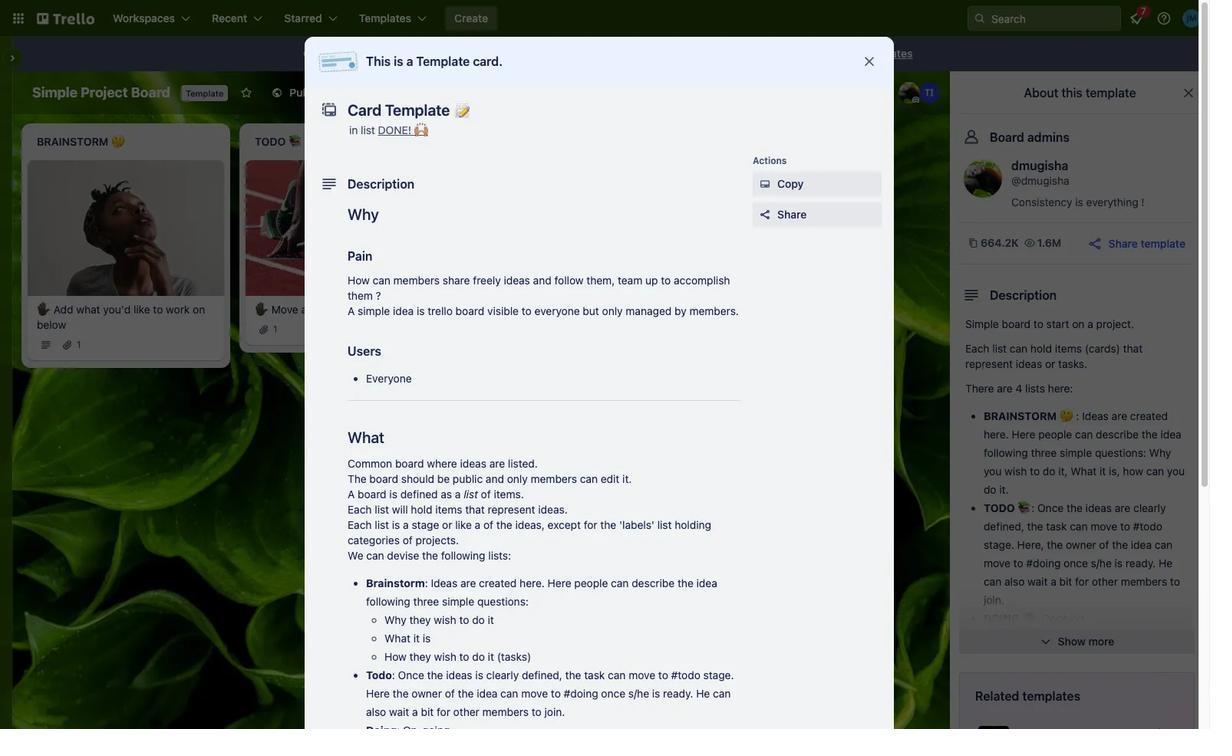 Task type: locate. For each thing, give the bounding box(es) containing it.
and up items.
[[486, 473, 504, 486]]

1 vertical spatial questions:
[[477, 596, 529, 609]]

started
[[473, 318, 508, 331]]

hold down defined
[[411, 503, 432, 517]]

join. for are
[[984, 594, 1005, 607]]

here down except
[[548, 577, 572, 590]]

1 vertical spatial bit
[[421, 706, 434, 719]]

2 move from the left
[[490, 303, 516, 316]]

here:
[[1048, 382, 1073, 395]]

here. down ideas,
[[520, 577, 545, 590]]

wish
[[1005, 465, 1027, 478], [434, 614, 456, 627], [434, 651, 457, 664]]

✋🏿 for ✋🏿 move anything that is actually started here
[[473, 303, 487, 316]]

0 horizontal spatial created
[[479, 577, 517, 590]]

0 vertical spatial other
[[1092, 576, 1118, 589]]

other inside : once the ideas are clearly defined, the task can move to #todo stage. here, the owner of the idea can move to #doing once s/he is ready. he can also wait a bit for other members to join.
[[1092, 576, 1118, 589]]

for inside the common board where ideas are listed. the board should be public and only members can edit it. a board is defined as a list of items. each list will hold items that represent ideas. each list is a stage or like a of the ideas, except for the 'labels' list holding categories of projects. we can devise the following lists:
[[584, 519, 598, 532]]

what for : ideas are created here. here people can describe the idea following three simple questions: why they wish to do it what it is how they wish to do it (tasks)
[[385, 632, 411, 645]]

them
[[348, 289, 373, 302]]

wait inside : once the ideas are clearly defined, the task can move to #todo stage. here, the owner of the idea can move to #doing once s/he is ready. he can also wait a bit for other members to join.
[[1028, 576, 1048, 589]]

he for : once the ideas is clearly defined, the task can move to #todo stage. here the owner of the idea can move to #doing once s/he is ready. he can also wait a bit for other members to join.
[[696, 688, 710, 701]]

created inside : ideas are created here. here people can describe the idea following three simple questions: why they wish to do it what it is how they wish to do it (tasks)
[[479, 577, 517, 590]]

clearly down (tasks)
[[486, 669, 519, 682]]

only down 'listed.' at the left of the page
[[507, 473, 528, 486]]

related
[[976, 690, 1020, 704]]

ideas right 🤔 on the right of the page
[[1082, 410, 1109, 423]]

simple left project
[[32, 84, 78, 101]]

0 horizontal spatial only
[[507, 473, 528, 486]]

ready. inside : once the ideas are clearly defined, the task can move to #todo stage. here, the owner of the idea can move to #doing once s/he is ready. he can also wait a bit for other members to join.
[[1126, 557, 1156, 570]]

create button
[[445, 6, 497, 31]]

this for this card is a template.
[[709, 394, 728, 406]]

wait inside ': once the ideas is clearly defined, the task can move to #todo stage. here the owner of the idea can move to #doing once s/he is ready. he can also wait a bit for other members to join.'
[[389, 706, 409, 719]]

questions: inside : ideas are created here. here people can describe the idea following three simple questions: why you wish to do it, what it is, how can you do it.
[[1095, 447, 1147, 460]]

0 horizontal spatial simple
[[358, 305, 390, 318]]

are right 🤔 on the right of the page
[[1112, 410, 1128, 423]]

on inside ✋🏿 add what you'd like to work on below
[[193, 303, 205, 316]]

1 vertical spatial created
[[479, 577, 517, 590]]

everyone
[[366, 372, 412, 385]]

2 horizontal spatial template
[[1141, 237, 1186, 250]]

star or unstar board image
[[241, 87, 253, 99]]

hold down simple board to start on a project.
[[1031, 342, 1052, 355]]

task inside ': once the ideas is clearly defined, the task can move to #todo stage. here the owner of the idea can move to #doing once s/he is ready. he can also wait a bit for other members to join.'
[[584, 669, 605, 682]]

template inside button
[[1141, 237, 1186, 250]]

1 vertical spatial done!
[[984, 631, 1019, 644]]

2 horizontal spatial what
[[1071, 465, 1097, 478]]

share for share template
[[1109, 237, 1138, 250]]

3 move from the left
[[707, 303, 734, 316]]

1 vertical spatial describe
[[632, 577, 675, 590]]

back to home image
[[37, 6, 94, 31]]

4 ✋🏿 from the left
[[691, 303, 705, 316]]

three down brainstorm
[[413, 596, 439, 609]]

share
[[443, 274, 470, 287]]

how inside : ideas are created here. here people can describe the idea following three simple questions: why they wish to do it what it is how they wish to do it (tasks)
[[385, 651, 407, 664]]

share for share
[[777, 208, 807, 221]]

stage. for : once the ideas are clearly defined, the task can move to #todo stage. here, the owner of the idea can move to #doing once s/he is ready. he can also wait a bit for other members to join.
[[984, 539, 1015, 552]]

items inside the common board where ideas are listed. the board should be public and only members can edit it. a board is defined as a list of items. each list will hold items that represent ideas. each list is a stage or like a of the ideas, except for the 'labels' list holding categories of projects. we can devise the following lists:
[[435, 503, 462, 517]]

templates up filters
[[862, 47, 913, 60]]

2 anything from the left
[[519, 303, 562, 316]]

like inside ✋🏿 add what you'd like to work on below
[[134, 303, 150, 316]]

1 vertical spatial 1
[[77, 339, 81, 350]]

stage. inside ': once the ideas is clearly defined, the task can move to #todo stage. here the owner of the idea can move to #doing once s/he is ready. he can also wait a bit for other members to join.'
[[704, 669, 734, 682]]

trello
[[428, 305, 453, 318]]

copy
[[777, 177, 804, 190]]

pain
[[348, 249, 373, 263]]

this
[[1062, 86, 1083, 100]]

once inside ': once the ideas is clearly defined, the task can move to #todo stage. here the owner of the idea can move to #doing once s/he is ready. he can also wait a bit for other members to join.'
[[601, 688, 626, 701]]

board up 'started'
[[456, 305, 485, 318]]

what up common
[[348, 429, 384, 447]]

done! right in
[[378, 124, 411, 137]]

: inside : ideas are created here. here people can describe the idea following three simple questions: why you wish to do it, what it is, how can you do it.
[[1076, 410, 1079, 423]]

1 vertical spatial like
[[455, 519, 472, 532]]

here inside the ✋🏿 move anything that is actually started here
[[511, 318, 533, 331]]

only right but
[[602, 305, 623, 318]]

here. inside : ideas are created here. here people can describe the idea following three simple questions: why you wish to do it, what it is, how can you do it.
[[984, 428, 1009, 441]]

1 horizontal spatial he
[[1159, 557, 1173, 570]]

template left star or unstar board image
[[186, 88, 224, 98]]

following down brainstorm at the right bottom of page
[[984, 447, 1028, 460]]

1 horizontal spatial on
[[497, 47, 510, 60]]

share down copy
[[777, 208, 807, 221]]

stage
[[412, 519, 439, 532]]

here,
[[1017, 539, 1044, 552]]

also for here
[[366, 706, 386, 719]]

consistency is everything !
[[1012, 196, 1145, 209]]

that inside the each list can hold items (cards) that represent ideas or tasks.
[[1123, 342, 1143, 355]]

freely
[[473, 274, 501, 287]]

owner inside ': once the ideas is clearly defined, the task can move to #todo stage. here the owner of the idea can move to #doing once s/he is ready. he can also wait a bit for other members to join.'
[[412, 688, 442, 701]]

it,
[[1059, 465, 1068, 478]]

on right 'start'
[[1072, 318, 1085, 331]]

you
[[984, 465, 1002, 478], [1167, 465, 1185, 478]]

0 vertical spatial he
[[1159, 557, 1173, 570]]

1 horizontal spatial s/he
[[1091, 557, 1112, 570]]

items
[[1055, 342, 1082, 355], [435, 503, 462, 517]]

0 horizontal spatial description
[[348, 177, 415, 191]]

stage. for : once the ideas is clearly defined, the task can move to #todo stage. here the owner of the idea can move to #doing once s/he is ready. he can also wait a bit for other members to join.
[[704, 669, 734, 682]]

be
[[437, 473, 450, 486]]

None text field
[[340, 97, 847, 124]]

board admins
[[990, 130, 1070, 144]]

dmugisha
[[1012, 159, 1069, 173]]

like up projects.
[[455, 519, 472, 532]]

why inside : ideas are created here. here people can describe the idea following three simple questions: why you wish to do it, what it is, how can you do it.
[[1149, 447, 1171, 460]]

following inside : ideas are created here. here people can describe the idea following three simple questions: why you wish to do it, what it is, how can you do it.
[[984, 447, 1028, 460]]

1 a from the top
[[348, 305, 355, 318]]

of
[[481, 488, 491, 501], [484, 519, 494, 532], [403, 534, 413, 547], [1099, 539, 1109, 552], [445, 688, 455, 701]]

1 you from the left
[[984, 465, 1002, 478]]

here for ✋🏿 move anything from doing to done here
[[719, 318, 741, 331]]

wait for here,
[[1028, 576, 1048, 589]]

here down todo
[[366, 688, 390, 701]]

bit
[[1060, 576, 1072, 589], [421, 706, 434, 719]]

board inside "text box"
[[131, 84, 170, 101]]

2 horizontal spatial here
[[1012, 428, 1036, 441]]

created for you
[[1130, 410, 1168, 423]]

he inside ': once the ideas is clearly defined, the task can move to #todo stage. here the owner of the idea can move to #doing once s/he is ready. he can also wait a bit for other members to join.'
[[696, 688, 710, 701]]

below
[[37, 318, 66, 331]]

0 vertical spatial once
[[1064, 557, 1088, 570]]

search image
[[974, 12, 986, 25]]

1 vertical spatial that
[[1123, 342, 1143, 355]]

board left customize views image
[[359, 86, 389, 99]]

1 horizontal spatial that
[[565, 303, 584, 316]]

also up doing
[[1005, 576, 1025, 589]]

three inside : ideas are created here. here people can describe the idea following three simple questions: why you wish to do it, what it is, how can you do it.
[[1031, 447, 1057, 460]]

the inside : ideas are created here. here people can describe the idea following three simple questions: why they wish to do it what it is how they wish to do it (tasks)
[[678, 577, 694, 590]]

here for it
[[548, 577, 572, 590]]

0 vertical spatial hold
[[1031, 342, 1052, 355]]

once inside ': once the ideas is clearly defined, the task can move to #todo stage. here the owner of the idea can move to #doing once s/he is ready. he can also wait a bit for other members to join.'
[[398, 669, 424, 682]]

ideas
[[1082, 410, 1109, 423], [431, 577, 458, 590]]

also for here,
[[1005, 576, 1025, 589]]

1 horizontal spatial and
[[533, 274, 552, 287]]

hold
[[1031, 342, 1052, 355], [411, 503, 432, 517]]

s/he for : once the ideas are clearly defined, the task can move to #todo stage. here, the owner of the idea can move to #doing once s/he is ready. he can also wait a bit for other members to join.
[[1091, 557, 1112, 570]]

once for todo 📚
[[1038, 502, 1064, 515]]

: inside : ideas are created here. here people can describe the idea following three simple questions: why they wish to do it what it is how they wish to do it (tasks)
[[425, 577, 428, 590]]

0 horizontal spatial templates
[[862, 47, 913, 60]]

items up the tasks.
[[1055, 342, 1082, 355]]

questions:
[[1095, 447, 1147, 460], [477, 596, 529, 609]]

show more
[[1058, 636, 1115, 649]]

describe
[[1096, 428, 1139, 441], [632, 577, 675, 590]]

filters button
[[828, 81, 887, 105]]

description for this
[[348, 177, 415, 191]]

like
[[134, 303, 150, 316], [455, 519, 472, 532]]

0 vertical spatial three
[[1031, 447, 1057, 460]]

simple inside how can members share freely ideas and follow them, team up to accomplish them ? a simple idea is trello board visible to everyone but only managed by members.
[[358, 305, 390, 318]]

a down them
[[348, 305, 355, 318]]

1 horizontal spatial simple
[[442, 596, 474, 609]]

1 horizontal spatial or
[[1045, 358, 1056, 371]]

:
[[1076, 410, 1079, 423], [1032, 502, 1035, 515], [425, 577, 428, 590], [1036, 612, 1039, 626], [1035, 631, 1038, 644], [392, 669, 395, 682]]

only
[[602, 305, 623, 318], [507, 473, 528, 486]]

2 vertical spatial simple
[[442, 596, 474, 609]]

#todo for : once the ideas are clearly defined, the task can move to #todo stage. here, the owner of the idea can move to #doing once s/he is ready. he can also wait a bit for other members to join.
[[1133, 520, 1163, 533]]

but
[[583, 305, 599, 318]]

0 horizontal spatial three
[[413, 596, 439, 609]]

1 vertical spatial stage.
[[704, 669, 734, 682]]

are right brainstorm
[[460, 577, 476, 590]]

0 horizontal spatial board
[[131, 84, 170, 101]]

defined, inside : once the ideas are clearly defined, the task can move to #todo stage. here, the owner of the idea can move to #doing once s/he is ready. he can also wait a bit for other members to join.
[[984, 520, 1025, 533]]

public
[[290, 86, 321, 99]]

anything for that
[[519, 303, 562, 316]]

of inside : once the ideas are clearly defined, the task can move to #todo stage. here, the owner of the idea can move to #doing once s/he is ready. he can also wait a bit for other members to join.
[[1099, 539, 1109, 552]]

are left 'listed.' at the left of the page
[[489, 457, 505, 470]]

people
[[1039, 428, 1072, 441], [574, 577, 608, 590]]

wish inside : ideas are created here. here people can describe the idea following three simple questions: why you wish to do it, what it is, how can you do it.
[[1005, 465, 1027, 478]]

1 vertical spatial people
[[574, 577, 608, 590]]

move for ✋🏿 move anything that is actually started here
[[490, 303, 516, 316]]

0 horizontal spatial task
[[584, 669, 605, 682]]

sm image
[[758, 177, 773, 192]]

0 horizontal spatial more
[[833, 47, 860, 60]]

done! down doing
[[984, 631, 1019, 644]]

describe inside : ideas are created here. here people can describe the idea following three simple questions: why they wish to do it what it is how they wish to do it (tasks)
[[632, 577, 675, 590]]

what up todo
[[385, 632, 411, 645]]

1 horizontal spatial 🙌🏽
[[1021, 631, 1035, 644]]

created for wish
[[479, 577, 517, 590]]

public
[[362, 47, 393, 60], [453, 473, 483, 486]]

list
[[361, 124, 375, 137], [993, 342, 1007, 355], [464, 488, 478, 501], [375, 503, 389, 517], [375, 519, 389, 532], [658, 519, 672, 532]]

0 vertical spatial only
[[602, 305, 623, 318]]

1 vertical spatial #todo
[[671, 669, 701, 682]]

0 horizontal spatial done!
[[378, 124, 411, 137]]

anything inside ✋🏿 move anything from doing to done here
[[737, 303, 780, 316]]

move for ✋🏿 move anything 'ready' here
[[272, 303, 298, 316]]

once right the 📚
[[1038, 502, 1064, 515]]

template right the 'this'
[[1086, 86, 1136, 100]]

✋🏿 move anything 'ready' here
[[255, 303, 406, 316]]

ready. for : once the ideas is clearly defined, the task can move to #todo stage. here the owner of the idea can move to #doing once s/he is ready. he can also wait a bit for other members to join.
[[663, 688, 693, 701]]

board down common
[[370, 473, 398, 486]]

this left the card
[[709, 394, 728, 406]]

here. down brainstorm at the right bottom of page
[[984, 428, 1009, 441]]

here right 'ready'
[[384, 303, 406, 316]]

1 horizontal spatial why
[[385, 614, 407, 627]]

0 horizontal spatial template
[[186, 88, 224, 98]]

public button
[[262, 81, 330, 105]]

board left admins
[[990, 130, 1025, 144]]

board
[[456, 305, 485, 318], [1002, 318, 1031, 331], [395, 457, 424, 470], [370, 473, 398, 486], [358, 488, 387, 501]]

what for : ideas are created here. here people can describe the idea following three simple questions: why you wish to do it, what it is, how can you do it.
[[1071, 465, 1097, 478]]

1 anything from the left
[[301, 303, 344, 316]]

1 horizontal spatial template
[[416, 54, 470, 68]]

ideas for can
[[460, 457, 487, 470]]

task inside : once the ideas are clearly defined, the task can move to #todo stage. here, the owner of the idea can move to #doing once s/he is ready. he can also wait a bit for other members to join.
[[1046, 520, 1067, 533]]

🙌🏽 down customize views image
[[414, 124, 428, 137]]

stage.
[[984, 539, 1015, 552], [704, 669, 734, 682]]

a inside : once the ideas are clearly defined, the task can move to #todo stage. here, the owner of the idea can move to #doing once s/he is ready. he can also wait a bit for other members to join.
[[1051, 576, 1057, 589]]

primary element
[[0, 0, 1210, 37]]

owner for here,
[[1066, 539, 1096, 552]]

managed
[[626, 305, 672, 318]]

of inside ': once the ideas is clearly defined, the task can move to #todo stage. here the owner of the idea can move to #doing once s/he is ready. he can also wait a bit for other members to join.'
[[445, 688, 455, 701]]

0 horizontal spatial here
[[384, 303, 406, 316]]

people inside : ideas are created here. here people can describe the idea following three simple questions: why you wish to do it, what it is, how can you do it.
[[1039, 428, 1072, 441]]

like right you'd
[[134, 303, 150, 316]]

can
[[373, 274, 391, 287], [1010, 342, 1028, 355], [1075, 428, 1093, 441], [1147, 465, 1164, 478], [580, 473, 598, 486], [1070, 520, 1088, 533], [1155, 539, 1173, 552], [366, 550, 384, 563], [984, 576, 1002, 589], [611, 577, 629, 590], [608, 669, 626, 682], [501, 688, 518, 701], [713, 688, 731, 701]]

: for : once the ideas are clearly defined, the task can move to #todo stage. here, the owner of the idea can move to #doing once s/he is ready. he can also wait a bit for other members to join.
[[1032, 502, 1035, 515]]

1 horizontal spatial move
[[490, 303, 516, 316]]

1 horizontal spatial ideas
[[1082, 410, 1109, 423]]

ideas inside : once the ideas are clearly defined, the task can move to #todo stage. here, the owner of the idea can move to #doing once s/he is ready. he can also wait a bit for other members to join.
[[1086, 502, 1112, 515]]

ideas for is
[[431, 577, 458, 590]]

🤔
[[1060, 410, 1073, 423]]

work
[[166, 303, 190, 316]]

0 horizontal spatial on
[[193, 303, 205, 316]]

here
[[1012, 428, 1036, 441], [548, 577, 572, 590], [366, 688, 390, 701]]

members
[[393, 274, 440, 287], [531, 473, 577, 486], [1121, 576, 1168, 589], [482, 706, 529, 719]]

✋🏿 move anything that is actually started here link
[[473, 302, 651, 333]]

public right be
[[453, 473, 483, 486]]

0 horizontal spatial also
[[366, 706, 386, 719]]

each list can hold items (cards) that represent ideas or tasks.
[[966, 342, 1143, 371]]

anything inside the ✋🏿 move anything that is actually started here
[[519, 303, 562, 316]]

anything left 'ready'
[[301, 303, 344, 316]]

in list done! 🙌🏽
[[349, 124, 428, 137]]

members inside how can members share freely ideas and follow them, team up to accomplish them ? a simple idea is trello board visible to everyone but only managed by members.
[[393, 274, 440, 287]]

internet
[[531, 47, 570, 60]]

what inside : ideas are created here. here people can describe the idea following three simple questions: why they wish to do it what it is how they wish to do it (tasks)
[[385, 632, 411, 645]]

share inside share template button
[[1109, 237, 1138, 250]]

to inside : ideas are created here. here people can describe the idea following three simple questions: why you wish to do it, what it is, how can you do it.
[[1030, 465, 1040, 478]]

card
[[730, 394, 749, 406]]

1 vertical spatial items
[[435, 503, 462, 517]]

#todo for : once the ideas is clearly defined, the task can move to #todo stage. here the owner of the idea can move to #doing once s/he is ready. he can also wait a bit for other members to join.
[[671, 669, 701, 682]]

1 vertical spatial other
[[453, 706, 480, 719]]

✋🏿 add what you'd like to work on below link
[[37, 302, 215, 333]]

✋🏿 inside the ✋🏿 move anything that is actually started here
[[473, 303, 487, 316]]

1 horizontal spatial template
[[1086, 86, 1136, 100]]

here inside ': once the ideas is clearly defined, the task can move to #todo stage. here the owner of the idea can move to #doing once s/he is ready. he can also wait a bit for other members to join.'
[[366, 688, 390, 701]]

: inside ': once the ideas is clearly defined, the task can move to #todo stage. here the owner of the idea can move to #doing once s/he is ready. he can also wait a bit for other members to join.'
[[392, 669, 395, 682]]

1 ✋🏿 from the left
[[37, 303, 51, 316]]

it. right "edit"
[[623, 473, 632, 486]]

also inside ': once the ideas is clearly defined, the task can move to #todo stage. here the owner of the idea can move to #doing once s/he is ready. he can also wait a bit for other members to join.'
[[366, 706, 386, 719]]

more for explore
[[833, 47, 860, 60]]

and left "follow"
[[533, 274, 552, 287]]

move inside the ✋🏿 move anything that is actually started here
[[490, 303, 516, 316]]

0 vertical spatial here.
[[984, 428, 1009, 441]]

following down projects.
[[441, 550, 485, 563]]

template down the ! on the top right
[[1141, 237, 1186, 250]]

questions: down lists:
[[477, 596, 529, 609]]

s/he inside ': once the ideas is clearly defined, the task can move to #todo stage. here the owner of the idea can move to #doing once s/he is ready. he can also wait a bit for other members to join.'
[[628, 688, 649, 701]]

s/he for : once the ideas is clearly defined, the task can move to #todo stage. here the owner of the idea can move to #doing once s/he is ready. he can also wait a bit for other members to join.
[[628, 688, 649, 701]]

why for : ideas are created here. here people can describe the idea following three simple questions: why you wish to do it, what it is, how can you do it.
[[1149, 447, 1171, 460]]

items down the as
[[435, 503, 462, 517]]

1 horizontal spatial owner
[[1066, 539, 1096, 552]]

3 ✋🏿 from the left
[[473, 303, 487, 316]]

2 horizontal spatial here
[[719, 318, 741, 331]]

show more button
[[959, 630, 1195, 655]]

clearly down how
[[1134, 502, 1166, 515]]

describe up is,
[[1096, 428, 1139, 441]]

can inside how can members share freely ideas and follow them, team up to accomplish them ? a simple idea is trello board visible to everyone but only managed by members.
[[373, 274, 391, 287]]

board for board admins
[[990, 130, 1025, 144]]

0 horizontal spatial once
[[398, 669, 424, 682]]

describe down 'labels'
[[632, 577, 675, 590]]

done!
[[378, 124, 411, 137], [984, 631, 1019, 644]]

1 horizontal spatial also
[[1005, 576, 1025, 589]]

on for anyone
[[497, 47, 510, 60]]

1 horizontal spatial defined,
[[984, 520, 1025, 533]]

0 horizontal spatial anything
[[301, 303, 344, 316]]

: inside : once the ideas are clearly defined, the task can move to #todo stage. here, the owner of the idea can move to #doing once s/he is ready. he can also wait a bit for other members to join.
[[1032, 502, 1035, 515]]

templates right related on the right of page
[[1023, 690, 1081, 704]]

0 vertical spatial wait
[[1028, 576, 1048, 589]]

defined,
[[984, 520, 1025, 533], [522, 669, 562, 682]]

0 vertical spatial and
[[533, 274, 552, 287]]

trello inspiration (inspiringtaco) image
[[919, 82, 940, 104]]

share button
[[753, 203, 882, 227]]

clearly inside : once the ideas are clearly defined, the task can move to #todo stage. here, the owner of the idea can move to #doing once s/he is ready. he can also wait a bit for other members to join.
[[1134, 502, 1166, 515]]

todo 📚
[[984, 502, 1032, 515]]

1 horizontal spatial following
[[441, 550, 485, 563]]

task down it,
[[1046, 520, 1067, 533]]

three down the brainstorm 🤔
[[1031, 447, 1057, 460]]

0 horizontal spatial simple
[[32, 84, 78, 101]]

template up customize views image
[[416, 54, 470, 68]]

simple down projects.
[[442, 596, 474, 609]]

or left the tasks.
[[1045, 358, 1056, 371]]

1 vertical spatial and
[[486, 473, 504, 486]]

0 vertical spatial items
[[1055, 342, 1082, 355]]

1 horizontal spatial join.
[[984, 594, 1005, 607]]

here down brainstorm at the right bottom of page
[[1012, 428, 1036, 441]]

here for it,
[[1012, 428, 1036, 441]]

dmugisha (dmugisha) image
[[964, 160, 1002, 198]]

0 vertical spatial simple
[[32, 84, 78, 101]]

share
[[777, 208, 807, 221], [1109, 237, 1138, 250]]

Board name text field
[[25, 81, 178, 105]]

people down 🤔 on the right of the page
[[1039, 428, 1072, 441]]

jeremy miller (jeremymiller198) image
[[1183, 9, 1201, 28]]

each up categories
[[348, 519, 372, 532]]

1 horizontal spatial share
[[1109, 237, 1138, 250]]

people inside : ideas are created here. here people can describe the idea following three simple questions: why they wish to do it what it is how they wish to do it (tasks)
[[574, 577, 608, 590]]

it down brainstorm
[[414, 632, 420, 645]]

also down todo
[[366, 706, 386, 719]]

✋🏿 for ✋🏿 move anything from doing to done here
[[691, 303, 705, 316]]

1 they from the top
[[409, 614, 431, 627]]

0 horizontal spatial this
[[319, 47, 340, 60]]

0 vertical spatial each
[[966, 342, 990, 355]]

other
[[1092, 576, 1118, 589], [453, 706, 480, 719]]

following down brainstorm
[[366, 596, 410, 609]]

2 a from the top
[[348, 488, 355, 501]]

2 they from the top
[[410, 651, 431, 664]]

describe inside : ideas are created here. here people can describe the idea following three simple questions: why you wish to do it, what it is, how can you do it.
[[1096, 428, 1139, 441]]

what inside : ideas are created here. here people can describe the idea following three simple questions: why you wish to do it, what it is, how can you do it.
[[1071, 465, 1097, 478]]

this up board link
[[366, 54, 391, 68]]

anything left from
[[737, 303, 780, 316]]

0 vertical spatial more
[[833, 47, 860, 60]]

listed.
[[508, 457, 538, 470]]

1 horizontal spatial like
[[455, 519, 472, 532]]

you up todo
[[984, 465, 1002, 478]]

ideas down projects.
[[431, 577, 458, 590]]

each down 'the'
[[348, 503, 372, 517]]

members inside the common board where ideas are listed. the board should be public and only members can edit it. a board is defined as a list of items. each list will hold items that represent ideas. each list is a stage or like a of the ideas, except for the 'labels' list holding categories of projects. we can devise the following lists:
[[531, 473, 577, 486]]

1 move from the left
[[272, 303, 298, 316]]

three for they
[[413, 596, 439, 609]]

how up todo
[[385, 651, 407, 664]]

todo
[[984, 502, 1015, 515]]

it. up todo 📚
[[1000, 484, 1009, 497]]

board right project
[[131, 84, 170, 101]]

like inside the common board where ideas are listed. the board should be public and only members can edit it. a board is defined as a list of items. each list will hold items that represent ideas. each list is a stage or like a of the ideas, except for the 'labels' list holding categories of projects. we can devise the following lists:
[[455, 519, 472, 532]]

public up board link
[[362, 47, 393, 60]]

0 horizontal spatial that
[[465, 503, 485, 517]]

0 vertical spatial wish
[[1005, 465, 1027, 478]]

0 vertical spatial a
[[348, 305, 355, 318]]

1 horizontal spatial 1
[[273, 324, 278, 335]]

or up projects.
[[442, 519, 452, 532]]

you right how
[[1167, 465, 1185, 478]]

✋🏿 for ✋🏿 move anything 'ready' here
[[255, 303, 269, 316]]

bit for here,
[[1060, 576, 1072, 589]]

#doing inside : once the ideas are clearly defined, the task can move to #todo stage. here, the owner of the idea can move to #doing once s/he is ready. he can also wait a bit for other members to join.
[[1026, 557, 1061, 570]]

simple up it,
[[1060, 447, 1092, 460]]

wish for they
[[434, 614, 456, 627]]

more
[[833, 47, 860, 60], [1089, 636, 1115, 649]]

it inside : ideas are created here. here people can describe the idea following three simple questions: why you wish to do it, what it is, how can you do it.
[[1100, 465, 1106, 478]]

1 down what
[[77, 339, 81, 350]]

description down in list done! 🙌🏽 on the top
[[348, 177, 415, 191]]

idea inside : ideas are created here. here people can describe the idea following three simple questions: why you wish to do it, what it is, how can you do it.
[[1161, 428, 1182, 441]]

description up simple board to start on a project.
[[990, 289, 1057, 302]]

2 horizontal spatial that
[[1123, 342, 1143, 355]]

✋🏿 inside ✋🏿 add what you'd like to work on below
[[37, 303, 51, 316]]

can inside : ideas are created here. here people can describe the idea following three simple questions: why they wish to do it what it is how they wish to do it (tasks)
[[611, 577, 629, 590]]

idea
[[393, 305, 414, 318], [1161, 428, 1182, 441], [1131, 539, 1152, 552], [697, 577, 717, 590], [477, 688, 498, 701]]

2 vertical spatial here
[[366, 688, 390, 701]]

he for : once the ideas are clearly defined, the task can move to #todo stage. here, the owner of the idea can move to #doing once s/he is ready. he can also wait a bit for other members to join.
[[1159, 557, 1173, 570]]

to inside ✋🏿 move anything from doing to done here
[[839, 303, 849, 316]]

this right sm image at the top left of page
[[319, 47, 340, 60]]

✋🏿 inside ✋🏿 move anything from doing to done here
[[691, 303, 705, 316]]

3 anything from the left
[[737, 303, 780, 316]]

0 horizontal spatial move
[[272, 303, 298, 316]]

each up there on the bottom right of page
[[966, 342, 990, 355]]

here down the 'visible'
[[511, 318, 533, 331]]

0 horizontal spatial describe
[[632, 577, 675, 590]]

0 horizontal spatial and
[[486, 473, 504, 486]]

1 vertical spatial simple
[[966, 318, 999, 331]]

ideas for here
[[446, 669, 472, 682]]

bit inside ': once the ideas is clearly defined, the task can move to #todo stage. here the owner of the idea can move to #doing once s/he is ready. he can also wait a bit for other members to join.'
[[421, 706, 434, 719]]

each inside the each list can hold items (cards) that represent ideas or tasks.
[[966, 342, 990, 355]]

1 horizontal spatial hold
[[1031, 342, 1052, 355]]

1 vertical spatial share
[[1109, 237, 1138, 250]]

0 horizontal spatial bit
[[421, 706, 434, 719]]

also
[[1005, 576, 1025, 589], [366, 706, 386, 719]]

here.
[[984, 428, 1009, 441], [520, 577, 545, 590]]

1 vertical spatial wish
[[434, 614, 456, 627]]

simple for : ideas are created here. here people can describe the idea following three simple questions: why they wish to do it what it is how they wish to do it (tasks)
[[442, 596, 474, 609]]

questions: up is,
[[1095, 447, 1147, 460]]

can inside the each list can hold items (cards) that represent ideas or tasks.
[[1010, 342, 1028, 355]]

here inside ✋🏿 move anything 'ready' here link
[[384, 303, 406, 316]]

more right the explore
[[833, 47, 860, 60]]

this is a template card.
[[366, 54, 503, 68]]

the
[[513, 47, 529, 60], [1142, 428, 1158, 441], [1067, 502, 1083, 515], [496, 519, 512, 532], [601, 519, 617, 532], [1027, 520, 1043, 533], [1047, 539, 1063, 552], [1112, 539, 1128, 552], [422, 550, 438, 563], [678, 577, 694, 590], [427, 669, 443, 682], [565, 669, 581, 682], [393, 688, 409, 701], [458, 688, 474, 701]]

1 horizontal spatial created
[[1130, 410, 1168, 423]]

except
[[548, 519, 581, 532]]

share down 'everything'
[[1109, 237, 1138, 250]]

2 ✋🏿 from the left
[[255, 303, 269, 316]]

0 horizontal spatial #doing
[[564, 688, 598, 701]]

once right todo
[[398, 669, 424, 682]]

simple inside : ideas are created here. here people can describe the idea following three simple questions: why you wish to do it, what it is, how can you do it.
[[1060, 447, 1092, 460]]

2 vertical spatial why
[[385, 614, 407, 627]]

only inside the common board where ideas are listed. the board should be public and only members can edit it. a board is defined as a list of items. each list will hold items that represent ideas. each list is a stage or like a of the ideas, except for the 'labels' list holding categories of projects. we can devise the following lists:
[[507, 473, 528, 486]]

🙌🏽 down ⚙️ in the right of the page
[[1021, 631, 1035, 644]]

that
[[565, 303, 584, 316], [1123, 342, 1143, 355], [465, 503, 485, 517]]

members inside : once the ideas are clearly defined, the task can move to #todo stage. here, the owner of the idea can move to #doing once s/he is ready. he can also wait a bit for other members to join.
[[1121, 576, 1168, 589]]

simple down ?
[[358, 305, 390, 318]]

represent down items.
[[488, 503, 535, 517]]

visible
[[487, 305, 519, 318]]

here inside : ideas are created here. here people can describe the idea following three simple questions: why they wish to do it what it is how they wish to do it (tasks)
[[548, 577, 572, 590]]

ideas inside the each list can hold items (cards) that represent ideas or tasks.
[[1016, 358, 1042, 371]]

wait down here,
[[1028, 576, 1048, 589]]

simple up there on the bottom right of page
[[966, 318, 999, 331]]

what
[[76, 303, 100, 316]]

defined, down (tasks)
[[522, 669, 562, 682]]

1 vertical spatial how
[[385, 651, 407, 664]]

0 horizontal spatial other
[[453, 706, 480, 719]]

0 horizontal spatial you
[[984, 465, 1002, 478]]

questions: inside : ideas are created here. here people can describe the idea following three simple questions: why they wish to do it what it is how they wish to do it (tasks)
[[477, 596, 529, 609]]

once inside : once the ideas are clearly defined, the task can move to #todo stage. here, the owner of the idea can move to #doing once s/he is ready. he can also wait a bit for other members to join.
[[1038, 502, 1064, 515]]

0 horizontal spatial items
[[435, 503, 462, 517]]

consistency
[[1012, 196, 1073, 209]]

2 vertical spatial on
[[1072, 318, 1085, 331]]

created up how
[[1130, 410, 1168, 423]]

anything right the 'visible'
[[519, 303, 562, 316]]

admins
[[1028, 130, 1070, 144]]

1 vertical spatial what
[[1071, 465, 1097, 478]]

1 vertical spatial represent
[[488, 503, 535, 517]]



Task type: vqa. For each thing, say whether or not it's contained in the screenshot.
left the 'Workspaces'
no



Task type: describe. For each thing, give the bounding box(es) containing it.
share template button
[[1087, 236, 1186, 252]]

devise
[[387, 550, 419, 563]]

it. inside the common board where ideas are listed. the board should be public and only members can edit it. a board is defined as a list of items. each list will hold items that represent ideas. each list is a stage or like a of the ideas, except for the 'labels' list holding categories of projects. we can devise the following lists:
[[623, 473, 632, 486]]

other for is
[[453, 706, 480, 719]]

0 horizontal spatial why
[[348, 206, 379, 223]]

✋🏿 move anything from doing to done here link
[[691, 302, 869, 333]]

customize views image
[[406, 85, 422, 101]]

7 notifications image
[[1127, 9, 1146, 28]]

owner for here
[[412, 688, 442, 701]]

we
[[348, 550, 363, 563]]

project
[[81, 84, 128, 101]]

0 vertical spatial 1
[[273, 324, 278, 335]]

for inside ': once the ideas is clearly defined, the task can move to #todo stage. here the owner of the idea can move to #doing once s/he is ready. he can also wait a bit for other members to join.'
[[437, 706, 450, 719]]

task for are
[[1046, 520, 1067, 533]]

open information menu image
[[1157, 11, 1172, 26]]

task for is
[[584, 669, 605, 682]]

anyone
[[459, 47, 494, 60]]

share template
[[1109, 237, 1186, 250]]

join. for is
[[545, 706, 565, 719]]

idea inside : once the ideas are clearly defined, the task can move to #todo stage. here, the owner of the idea can move to #doing once s/he is ready. he can also wait a bit for other members to join.
[[1131, 539, 1152, 552]]

create
[[454, 12, 488, 25]]

following inside the common board where ideas are listed. the board should be public and only members can edit it. a board is defined as a list of items. each list will hold items that represent ideas. each list is a stage or like a of the ideas, except for the 'labels' list holding categories of projects. we can devise the following lists:
[[441, 550, 485, 563]]

how inside how can members share freely ideas and follow them, team up to accomplish them ? a simple idea is trello board visible to everyone but only managed by members.
[[348, 274, 370, 287]]

defined, for are
[[984, 520, 1025, 533]]

0 horizontal spatial 🙌🏽
[[414, 124, 428, 137]]

board link
[[333, 81, 399, 105]]

only inside how can members share freely ideas and follow them, team up to accomplish them ? a simple idea is trello board visible to everyone but only managed by members.
[[602, 305, 623, 318]]

: once the ideas are clearly defined, the task can move to #todo stage. here, the owner of the idea can move to #doing once s/he is ready. he can also wait a bit for other members to join.
[[984, 502, 1180, 607]]

describe for : ideas are created here. here people can describe the idea following three simple questions: why you wish to do it, what it is, how can you do it.
[[1096, 428, 1139, 441]]

1 vertical spatial templates
[[1023, 690, 1081, 704]]

0 horizontal spatial 1
[[77, 339, 81, 350]]

and inside the common board where ideas are listed. the board should be public and only members can edit it. a board is defined as a list of items. each list will hold items that represent ideas. each list is a stage or like a of the ideas, except for the 'labels' list holding categories of projects. we can devise the following lists:
[[486, 473, 504, 486]]

start
[[1047, 318, 1070, 331]]

simple for simple board to start on a project.
[[966, 318, 999, 331]]

card.
[[473, 54, 503, 68]]

copy link
[[753, 172, 882, 196]]

a inside how can members share freely ideas and follow them, team up to accomplish them ? a simple idea is trello board visible to everyone but only managed by members.
[[348, 305, 355, 318]]

is inside the ✋🏿 move anything that is actually started here
[[587, 303, 595, 316]]

doing ⚙️ : ongoing done! 🙌🏽 : finished
[[984, 612, 1084, 644]]

explore more templates link
[[783, 41, 922, 66]]

list right the as
[[464, 488, 478, 501]]

wait for here
[[389, 706, 409, 719]]

doing
[[809, 303, 837, 316]]

is inside : once the ideas are clearly defined, the task can move to #todo stage. here, the owner of the idea can move to #doing once s/he is ready. he can also wait a bit for other members to join.
[[1115, 557, 1123, 570]]

about this template
[[1024, 86, 1136, 100]]

'ready'
[[347, 303, 381, 316]]

are inside the common board where ideas are listed. the board should be public and only members can edit it. a board is defined as a list of items. each list will hold items that represent ideas. each list is a stage or like a of the ideas, except for the 'labels' list holding categories of projects. we can devise the following lists:
[[489, 457, 505, 470]]

board up should
[[395, 457, 424, 470]]

brainstorm
[[366, 577, 425, 590]]

description for board
[[990, 289, 1057, 302]]

following for you
[[984, 447, 1028, 460]]

2 you from the left
[[1167, 465, 1185, 478]]

brainstorm
[[984, 410, 1057, 423]]

questions: for it
[[477, 596, 529, 609]]

brainstorm 🤔
[[984, 410, 1073, 423]]

common
[[348, 457, 392, 470]]

0 horizontal spatial public
[[362, 47, 393, 60]]

other for are
[[1092, 576, 1118, 589]]

are inside : ideas are created here. here people can describe the idea following three simple questions: why they wish to do it what it is how they wish to do it (tasks)
[[460, 577, 476, 590]]

board left 'start'
[[1002, 318, 1031, 331]]

: for : ideas are created here. here people can describe the idea following three simple questions: why they wish to do it what it is how they wish to do it (tasks)
[[425, 577, 428, 590]]

show
[[1058, 636, 1086, 649]]

a inside the common board where ideas are listed. the board should be public and only members can edit it. a board is defined as a list of items. each list will hold items that represent ideas. each list is a stage or like a of the ideas, except for the 'labels' list holding categories of projects. we can devise the following lists:
[[348, 488, 355, 501]]

members.
[[690, 305, 739, 318]]

clearly for are
[[1134, 502, 1166, 515]]

represent inside the common board where ideas are listed. the board should be public and only members can edit it. a board is defined as a list of items. each list will hold items that represent ideas. each list is a stage or like a of the ideas, except for the 'labels' list holding categories of projects. we can devise the following lists:
[[488, 503, 535, 517]]

explore
[[793, 47, 831, 60]]

members inside ': once the ideas is clearly defined, the task can move to #todo stage. here the owner of the idea can move to #doing once s/he is ready. he can also wait a bit for other members to join.'
[[482, 706, 529, 719]]

0 vertical spatial template
[[396, 47, 439, 60]]

Search field
[[986, 7, 1121, 30]]

should
[[401, 473, 434, 486]]

the
[[348, 473, 367, 486]]

!
[[1142, 196, 1145, 209]]

up
[[646, 274, 658, 287]]

defined, for is
[[522, 669, 562, 682]]

here. for it,
[[984, 428, 1009, 441]]

'labels'
[[619, 519, 655, 532]]

everyone
[[535, 305, 580, 318]]

ready. for : once the ideas are clearly defined, the task can move to #todo stage. here, the owner of the idea can move to #doing once s/he is ready. he can also wait a bit for other members to join.
[[1126, 557, 1156, 570]]

🙌🏽 inside doing ⚙️ : ongoing done! 🙌🏽 : finished
[[1021, 631, 1035, 644]]

anything for 'ready'
[[301, 303, 344, 316]]

move for ✋🏿 move anything from doing to done here
[[707, 303, 734, 316]]

simple for simple project board
[[32, 84, 78, 101]]

2 horizontal spatial on
[[1072, 318, 1085, 331]]

projects.
[[416, 534, 459, 547]]

anything for from
[[737, 303, 780, 316]]

or inside the each list can hold items (cards) that represent ideas or tasks.
[[1045, 358, 1056, 371]]

following for they
[[366, 596, 410, 609]]

ideas for is,
[[1082, 410, 1109, 423]]

0 vertical spatial what
[[348, 429, 384, 447]]

once for is
[[601, 688, 626, 701]]

how
[[1123, 465, 1144, 478]]

to inside ✋🏿 add what you'd like to work on below
[[153, 303, 163, 316]]

list left will on the left of the page
[[375, 503, 389, 517]]

664.2k
[[981, 236, 1019, 249]]

once for todo
[[398, 669, 424, 682]]

✋🏿 add what you'd like to work on below
[[37, 303, 205, 331]]

here for ✋🏿 move anything that is actually started here
[[511, 318, 533, 331]]

2 vertical spatial wish
[[434, 651, 457, 664]]

idea inside ': once the ideas is clearly defined, the task can move to #todo stage. here the owner of the idea can move to #doing once s/he is ready. he can also wait a bit for other members to join.'
[[477, 688, 498, 701]]

everything
[[1086, 196, 1139, 209]]

#doing for are
[[1026, 557, 1061, 570]]

lists:
[[488, 550, 511, 563]]

them,
[[587, 274, 615, 287]]

@dmugisha
[[1012, 174, 1070, 187]]

: for : once the ideas is clearly defined, the task can move to #todo stage. here the owner of the idea can move to #doing once s/he is ready. he can also wait a bit for other members to join.
[[392, 669, 395, 682]]

0 vertical spatial template
[[416, 54, 470, 68]]

accomplish
[[674, 274, 730, 287]]

on for work
[[193, 303, 205, 316]]

#doing for is
[[564, 688, 598, 701]]

actually
[[598, 303, 637, 316]]

public inside the common board where ideas are listed. the board should be public and only members can edit it. a board is defined as a list of items. each list will hold items that represent ideas. each list is a stage or like a of the ideas, except for the 'labels' list holding categories of projects. we can devise the following lists:
[[453, 473, 483, 486]]

that inside the common board where ideas are listed. the board should be public and only members can edit it. a board is defined as a list of items. each list will hold items that represent ideas. each list is a stage or like a of the ideas, except for the 'labels' list holding categories of projects. we can devise the following lists:
[[465, 503, 485, 517]]

(cards)
[[1085, 342, 1120, 355]]

ideas inside how can members share freely ideas and follow them, team up to accomplish them ? a simple idea is trello board visible to everyone but only managed by members.
[[504, 274, 530, 287]]

describe for : ideas are created here. here people can describe the idea following three simple questions: why they wish to do it what it is how they wish to do it (tasks)
[[632, 577, 675, 590]]

are inside : once the ideas are clearly defined, the task can move to #todo stage. here, the owner of the idea can move to #doing once s/he is ready. he can also wait a bit for other members to join.
[[1115, 502, 1131, 515]]

sm image
[[301, 47, 316, 62]]

people for it,
[[1039, 428, 1072, 441]]

board inside how can members share freely ideas and follow them, team up to accomplish them ? a simple idea is trello board visible to everyone but only managed by members.
[[456, 305, 485, 318]]

once for are
[[1064, 557, 1088, 570]]

ongoing
[[1042, 612, 1084, 626]]

and inside how can members share freely ideas and follow them, team up to accomplish them ? a simple idea is trello board visible to everyone but only managed by members.
[[533, 274, 552, 287]]

this for this is a public template for anyone on the internet to copy.
[[319, 47, 340, 60]]

: for : ideas are created here. here people can describe the idea following three simple questions: why you wish to do it, what it is, how can you do it.
[[1076, 410, 1079, 423]]

dmugisha @dmugisha
[[1012, 159, 1070, 187]]

it. inside : ideas are created here. here people can describe the idea following three simple questions: why you wish to do it, what it is, how can you do it.
[[1000, 484, 1009, 497]]

✋🏿 move anything 'ready' here link
[[255, 302, 433, 317]]

simple for : ideas are created here. here people can describe the idea following three simple questions: why you wish to do it, what it is, how can you do it.
[[1060, 447, 1092, 460]]

hold inside the common board where ideas are listed. the board should be public and only members can edit it. a board is defined as a list of items. each list will hold items that represent ideas. each list is a stage or like a of the ideas, except for the 'labels' list holding categories of projects. we can devise the following lists:
[[411, 503, 432, 517]]

simple board to start on a project.
[[966, 318, 1134, 331]]

is,
[[1109, 465, 1120, 478]]

are inside : ideas are created here. here people can describe the idea following three simple questions: why you wish to do it, what it is, how can you do it.
[[1112, 410, 1128, 423]]

done! 🙌🏽 link
[[378, 124, 428, 137]]

dmugisha link
[[1012, 159, 1069, 173]]

dmugisha (dmugisha) image
[[899, 82, 920, 104]]

list inside the each list can hold items (cards) that represent ideas or tasks.
[[993, 342, 1007, 355]]

more for show
[[1089, 636, 1115, 649]]

list right in
[[361, 124, 375, 137]]

template.
[[769, 394, 810, 406]]

hold inside the each list can hold items (cards) that represent ideas or tasks.
[[1031, 342, 1052, 355]]

?
[[376, 289, 381, 302]]

here. for it
[[520, 577, 545, 590]]

0 vertical spatial templates
[[862, 47, 913, 60]]

✋🏿 for ✋🏿 add what you'd like to work on below
[[37, 303, 51, 316]]

about
[[1024, 86, 1059, 100]]

actions
[[753, 155, 787, 167]]

idea inside how can members share freely ideas and follow them, team up to accomplish them ? a simple idea is trello board visible to everyone but only managed by members.
[[393, 305, 414, 318]]

represent inside the each list can hold items (cards) that represent ideas or tasks.
[[966, 358, 1013, 371]]

tasks.
[[1058, 358, 1088, 371]]

are left 4
[[997, 382, 1013, 395]]

this for this is a template card.
[[366, 54, 391, 68]]

questions: for it,
[[1095, 447, 1147, 460]]

1 vertical spatial template
[[1086, 86, 1136, 100]]

you'd
[[103, 303, 131, 316]]

board down 'the'
[[358, 488, 387, 501]]

is inside how can members share freely ideas and follow them, team up to accomplish them ? a simple idea is trello board visible to everyone but only managed by members.
[[417, 305, 425, 318]]

from
[[783, 303, 806, 316]]

a inside ': once the ideas is clearly defined, the task can move to #todo stage. here the owner of the idea can move to #doing once s/he is ready. he can also wait a bit for other members to join.'
[[412, 706, 418, 719]]

board for board
[[359, 86, 389, 99]]

three for you
[[1031, 447, 1057, 460]]

explore more templates
[[793, 47, 913, 60]]

users
[[348, 345, 381, 358]]

list right 'labels'
[[658, 519, 672, 532]]

there
[[966, 382, 994, 395]]

items inside the each list can hold items (cards) that represent ideas or tasks.
[[1055, 342, 1082, 355]]

done! inside doing ⚙️ : ongoing done! 🙌🏽 : finished
[[984, 631, 1019, 644]]

team
[[618, 274, 643, 287]]

where
[[427, 457, 457, 470]]

list up categories
[[375, 519, 389, 532]]

related templates
[[976, 690, 1081, 704]]

for inside : once the ideas are clearly defined, the task can move to #todo stage. here, the owner of the idea can move to #doing once s/he is ready. he can also wait a bit for other members to join.
[[1075, 576, 1089, 589]]

1 vertical spatial template
[[186, 88, 224, 98]]

in
[[349, 124, 358, 137]]

idea inside : ideas are created here. here people can describe the idea following three simple questions: why they wish to do it what it is how they wish to do it (tasks)
[[697, 577, 717, 590]]

holding
[[675, 519, 711, 532]]

it down lists:
[[488, 614, 494, 627]]

bit for here
[[421, 706, 434, 719]]

that inside the ✋🏿 move anything that is actually started here
[[565, 303, 584, 316]]

finished
[[1041, 631, 1083, 644]]

✋🏿 move anything from doing to done here
[[691, 303, 849, 331]]

people for it
[[574, 577, 608, 590]]

filters
[[851, 86, 883, 99]]

clearly for is
[[486, 669, 519, 682]]

: ideas are created here. here people can describe the idea following three simple questions: why they wish to do it what it is how they wish to do it (tasks)
[[366, 577, 717, 664]]

project.
[[1096, 318, 1134, 331]]

common board where ideas are listed. the board should be public and only members can edit it. a board is defined as a list of items. each list will hold items that represent ideas. each list is a stage or like a of the ideas, except for the 'labels' list holding categories of projects. we can devise the following lists:
[[348, 457, 711, 563]]

edit
[[601, 473, 620, 486]]

why for : ideas are created here. here people can describe the idea following three simple questions: why they wish to do it what it is how they wish to do it (tasks)
[[385, 614, 407, 627]]

1 vertical spatial each
[[348, 503, 372, 517]]

there are 4 lists here:
[[966, 382, 1073, 395]]

the inside : ideas are created here. here people can describe the idea following three simple questions: why you wish to do it, what it is, how can you do it.
[[1142, 428, 1158, 441]]

is inside : ideas are created here. here people can describe the idea following three simple questions: why they wish to do it what it is how they wish to do it (tasks)
[[423, 632, 431, 645]]

it left (tasks)
[[488, 651, 494, 664]]

0 vertical spatial done!
[[378, 124, 411, 137]]

todo
[[366, 669, 392, 682]]

ideas for here,
[[1086, 502, 1112, 515]]

✋🏿 move anything that is actually started here
[[473, 303, 637, 331]]

or inside the common board where ideas are listed. the board should be public and only members can edit it. a board is defined as a list of items. each list will hold items that represent ideas. each list is a stage or like a of the ideas, except for the 'labels' list holding categories of projects. we can devise the following lists:
[[442, 519, 452, 532]]

copy.
[[586, 47, 612, 60]]

2 vertical spatial each
[[348, 519, 372, 532]]

wish for you
[[1005, 465, 1027, 478]]



